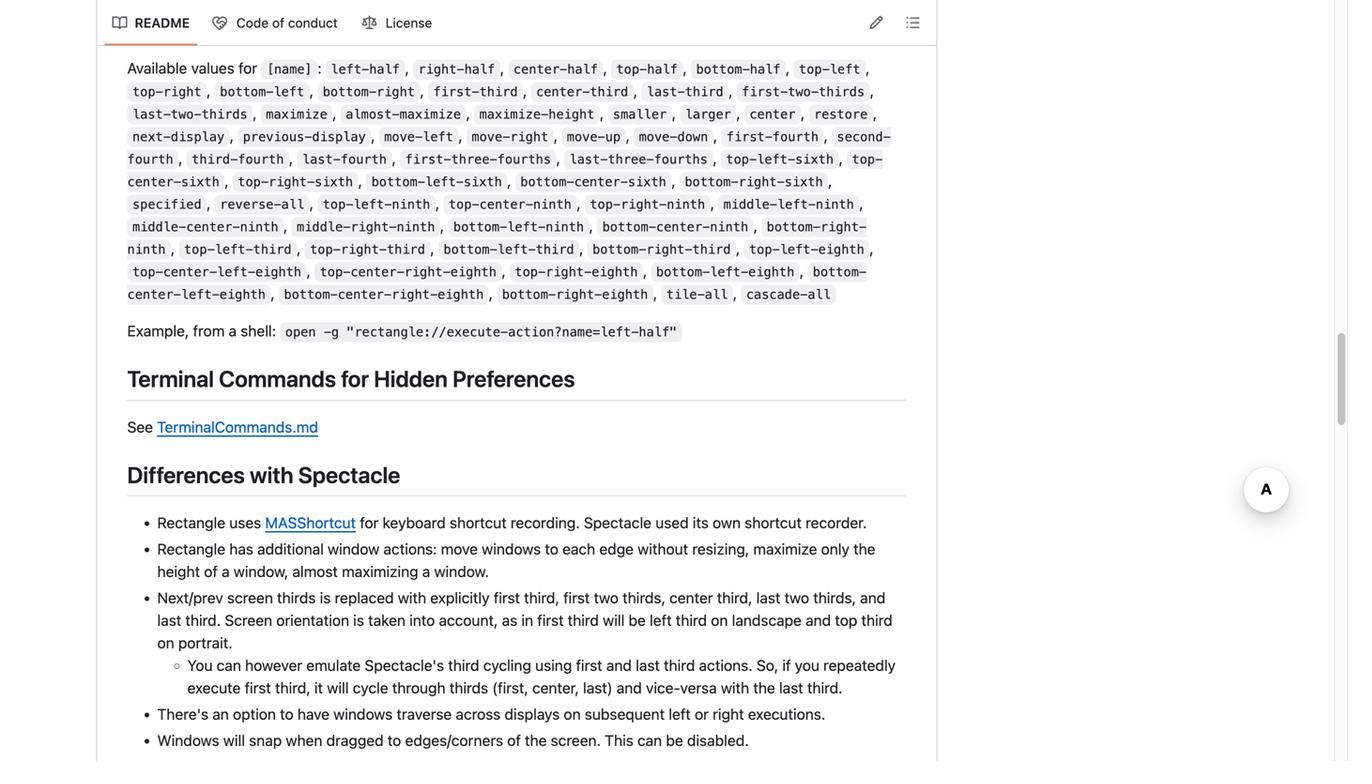 Task type: describe. For each thing, give the bounding box(es) containing it.
ninth up 'bottom-right- ninth'
[[392, 197, 430, 212]]

open
[[285, 325, 316, 340]]

fourth down previous-
[[238, 152, 284, 167]]

orientation
[[276, 612, 349, 630]]

this
[[605, 732, 634, 750]]

third up maximize-
[[480, 85, 518, 99]]

top- down specified
[[184, 242, 215, 257]]

portrait.
[[178, 634, 233, 652]]

top- right reverse-
[[323, 197, 354, 212]]

differences with spectacle
[[127, 462, 401, 488]]

the left url
[[168, 22, 190, 40]]

outline image
[[906, 15, 921, 30]]

next-
[[132, 130, 171, 144]]

actions.
[[699, 657, 753, 675]]

thirds up restore
[[819, 85, 865, 99]]

1 vertical spatial two-
[[171, 107, 202, 122]]

2 vertical spatial of
[[507, 732, 521, 750]]

-
[[324, 325, 331, 340]]

if
[[783, 657, 791, 675]]

reverse-
[[220, 197, 281, 212]]

2 vertical spatial will
[[223, 732, 245, 750]]

, third-fourth , last-fourth , first-three-fourths , last-three-fourths , top-left-sixth ,
[[179, 149, 847, 167]]

0 horizontal spatial middle-
[[132, 220, 186, 234]]

spectacle inside 'rectangle uses masshortcut for keyboard shortcut recording. spectacle used its own shortcut recorder. rectangle has additional window actions: move windows to each edge without resizing, maximize only the height of a window, almost maximizing a window. next/prev screen thirds is replaced with explicitly first third, first two thirds, center third, last two thirds, and last third. screen orientation is taken into account, as in first third will be left third on landscape and top third on portrait. you can however emulate spectacle's third cycling using first and last third actions. so, if you repeatedly execute first third, it will cycle through thirds (first, center, last) and vice-versa with the last third. there's an option to have windows traverse across displays on subsequent left or right executions. windows will snap when dragged to edges/corners of the screen. this can be disabled.'
[[584, 514, 652, 532]]

example,
[[127, 322, 189, 340]]

larger
[[685, 107, 732, 122]]

action?name=[name]
[[385, 24, 524, 39]]

into
[[410, 612, 435, 630]]

you
[[795, 657, 820, 675]]

4 move- from the left
[[639, 130, 678, 144]]

top- up smaller
[[617, 62, 647, 77]]

last- up next-
[[132, 107, 171, 122]]

ninth down reverse-
[[240, 220, 278, 234]]

or
[[695, 706, 709, 724]]

almost-
[[346, 107, 400, 122]]

ninth inside 'bottom-right- ninth'
[[127, 242, 166, 257]]

next/prev
[[157, 589, 223, 607]]

terminal commands for hidden preferences
[[127, 366, 575, 392]]

2 move- from the left
[[472, 130, 510, 144]]

last down next/prev on the bottom left
[[157, 612, 181, 630]]

executions.
[[748, 706, 826, 724]]

last)
[[583, 680, 613, 697]]

last- up smaller
[[647, 85, 685, 99]]

each
[[563, 540, 596, 558]]

actions:
[[384, 540, 437, 558]]

1 horizontal spatial be
[[666, 732, 684, 750]]

third left cycling at the left of page
[[448, 657, 480, 675]]

terminalcommands.md link
[[157, 418, 318, 436]]

emulate
[[306, 657, 361, 675]]

action?name=left-
[[508, 325, 639, 340]]

thirds up third-
[[202, 107, 248, 122]]

right- inside available values for [name] : left-half , right-half , center-half , top-half , bottom-half , top-left , top-right , bottom-left , bottom-right , first-third , center-third , last-third , first-two-thirds , last-two-thirds , maximize , almost-maximize , maximize-height , smaller , larger , center , restore , next-display , previous-display , move-left , move-right , move-up , move-down , first-fourth ,
[[418, 62, 465, 77]]

left- inside available values for [name] : left-half , right-half , center-half , top-half , bottom-half , top-left , top-right , bottom-left , bottom-right , first-third , center-third , last-third , first-two-thirds , last-two-thirds , maximize , almost-maximize , maximize-height , smaller , larger , center , restore , next-display , previous-display , move-left , move-right , move-up , move-down , first-fourth ,
[[331, 62, 369, 77]]

center inside available values for [name] : left-half , right-half , center-half , top-half , bottom-half , top-left , top-right , bottom-left , bottom-right , first-third , center-third , last-third , first-two-thirds , last-two-thirds , maximize , almost-maximize , maximize-height , smaller , larger , center , restore , next-display , previous-display , move-left , move-right , move-up , move-down , first-fourth ,
[[750, 107, 796, 122]]

disabled.
[[687, 732, 749, 750]]

account,
[[439, 612, 498, 630]]

right up , third-fourth , last-fourth , first-three-fourths , last-three-fourths , top-left-sixth ,
[[510, 130, 549, 144]]

it
[[315, 680, 323, 697]]

last up the vice-
[[636, 657, 660, 675]]

third up the vice-
[[664, 657, 695, 675]]

list containing readme
[[105, 8, 441, 38]]

top- up the cascade-
[[750, 242, 780, 257]]

left left "or"
[[669, 706, 691, 724]]

right inside 'rectangle uses masshortcut for keyboard shortcut recording. spectacle used its own shortcut recorder. rectangle has additional window actions: move windows to each edge without resizing, maximize only the height of a window, almost maximizing a window. next/prev screen thirds is replaced with explicitly first third, first two thirds, center third, last two thirds, and last third. screen orientation is taken into account, as in first third will be left third on landscape and top third on portrait. you can however emulate spectacle's third cycling using first and last third actions. so, if you repeatedly execute first third, it will cycle through thirds (first, center, last) and vice-versa with the last third. there's an option to have windows traverse across displays on subsequent left or right executions. windows will snap when dragged to edges/corners of the screen. this can be disabled.'
[[713, 706, 744, 724]]

2 horizontal spatial on
[[711, 612, 728, 630]]

5 half from the left
[[750, 62, 781, 77]]

right- inside 'bottom-right- ninth'
[[821, 220, 867, 234]]

1 three- from the left
[[451, 152, 498, 167]]

center- inside top- center-sixth
[[127, 175, 181, 189]]

top- inside top- center-sixth
[[852, 152, 883, 167]]

cycling
[[483, 657, 532, 675]]

readme
[[135, 15, 190, 31]]

as
[[502, 612, 518, 630]]

uses
[[229, 514, 261, 532]]

sixth inside , third-fourth , last-fourth , first-three-fourths , last-three-fourths , top-left-sixth ,
[[796, 152, 834, 167]]

an
[[213, 706, 229, 724]]

the down so,
[[754, 680, 776, 697]]

1 move- from the left
[[384, 130, 423, 144]]

available
[[127, 59, 187, 77]]

differences
[[127, 462, 245, 488]]

first- inside , third-fourth , last-fourth , first-three-fourths , last-three-fourths , top-left-sixth ,
[[405, 152, 451, 167]]

1 fourths from the left
[[498, 152, 551, 167]]

0 vertical spatial will
[[603, 612, 625, 630]]

the down displays
[[525, 732, 547, 750]]

1 two from the left
[[594, 589, 619, 607]]

2 horizontal spatial to
[[545, 540, 559, 558]]

window
[[328, 540, 380, 558]]

all inside , top-right-sixth , bottom-left-sixth , bottom-center-sixth , bottom-right-sixth , specified , reverse-all , top-left-ninth , top-center-ninth , top-right-ninth , middle-left-ninth , middle-center-ninth , middle-right-ninth , bottom-left-ninth , bottom-center-ninth ,
[[281, 197, 305, 212]]

ninth down down
[[667, 197, 706, 212]]

center- inside bottom- center-left-eighth
[[127, 287, 181, 302]]

0 horizontal spatial be
[[629, 612, 646, 630]]

1 horizontal spatial third.
[[808, 680, 843, 697]]

subsequent
[[585, 706, 665, 724]]

fourth down almost-
[[341, 152, 387, 167]]

and up last)
[[607, 657, 632, 675]]

so,
[[757, 657, 779, 675]]

0 horizontal spatial third,
[[275, 680, 311, 697]]

left down [name]
[[274, 85, 305, 99]]

see terminalcommands.md
[[127, 418, 318, 436]]

you
[[187, 657, 213, 675]]

for for commands
[[341, 366, 369, 392]]

vice-
[[646, 680, 681, 697]]

example, from a shell: open -g "rectangle://execute-action?name=left-half"
[[127, 322, 678, 340]]

hidden
[[374, 366, 448, 392]]

ninth down second-
[[816, 197, 855, 212]]

left- inside , third-fourth , last-fourth , first-three-fourths , last-three-fourths , top-left-sixth ,
[[757, 152, 796, 167]]

screen
[[227, 589, 273, 607]]

first up as
[[494, 589, 520, 607]]

ninth up , bottom-center-right-eighth , bottom-right-eighth , tile-all , cascade-all
[[546, 220, 584, 234]]

third down reverse-
[[253, 242, 292, 257]]

conduct
[[288, 15, 338, 31]]

1 horizontal spatial maximize
[[400, 107, 461, 122]]

0 horizontal spatial on
[[157, 634, 174, 652]]

2 horizontal spatial with
[[721, 680, 750, 697]]

explicitly
[[430, 589, 490, 607]]

1 horizontal spatial is
[[353, 612, 364, 630]]

and left top
[[806, 612, 831, 630]]

code of conduct
[[237, 15, 338, 31]]

maximizing
[[342, 563, 419, 581]]

edge
[[600, 540, 634, 558]]

top- up , bottom-center-right-eighth , bottom-right-eighth , tile-all , cascade-all
[[515, 265, 546, 279]]

down
[[678, 130, 708, 144]]

license link
[[355, 8, 441, 38]]

in
[[522, 612, 534, 630]]

fourth inside available values for [name] : left-half , right-half , center-half , top-half , bottom-half , top-left , top-right , bottom-left , bottom-right , first-third , center-third , last-third , first-two-thirds , last-two-thirds , maximize , almost-maximize , maximize-height , smaller , larger , center , restore , next-display , previous-display , move-left , move-right , move-up , move-down , first-fourth ,
[[773, 130, 819, 144]]

0 horizontal spatial maximize
[[266, 107, 328, 122]]

top- up g
[[320, 265, 351, 279]]

1 shortcut from the left
[[450, 514, 507, 532]]

up
[[606, 130, 621, 144]]

traverse
[[397, 706, 452, 724]]

third right top
[[862, 612, 893, 630]]

for for values
[[239, 59, 257, 77]]

second-
[[837, 130, 891, 144]]

(first,
[[492, 680, 529, 697]]

masshortcut link
[[265, 514, 356, 532]]

left up restore
[[830, 62, 861, 77]]

1 horizontal spatial middle-
[[297, 220, 351, 234]]

, bottom-center-right-eighth , bottom-right-eighth , tile-all , cascade-all
[[271, 285, 831, 302]]

there's
[[157, 706, 209, 724]]

top- down available
[[132, 85, 163, 99]]

first up last)
[[576, 657, 603, 675]]

bottom- inside bottom- center-left-eighth
[[813, 265, 867, 279]]

0 horizontal spatial of
[[204, 563, 218, 581]]

top- up restore
[[799, 62, 830, 77]]

2 half from the left
[[465, 62, 495, 77]]

open the url rectangle://execute-action?name=[name]
[[127, 22, 524, 40]]

ninth up , top-left-third , top-right-third , bottom-left-third , bottom-right-third , top-left-eighth , top-center-left-eighth , top-center-right-eighth , top-right-eighth , bottom-left-eighth ,
[[397, 220, 435, 234]]

and up 'repeatedly'
[[861, 589, 886, 607]]

4 half from the left
[[647, 62, 678, 77]]

using
[[535, 657, 572, 675]]

own
[[713, 514, 741, 532]]

right up almost-
[[377, 85, 415, 99]]

2 display from the left
[[312, 130, 366, 144]]

1 horizontal spatial can
[[638, 732, 662, 750]]

last up landscape
[[757, 589, 781, 607]]

left up top- center-sixth
[[423, 130, 454, 144]]

thirds up orientation
[[277, 589, 316, 607]]

left up the vice-
[[650, 612, 672, 630]]

2 two from the left
[[785, 589, 810, 607]]

window.
[[434, 563, 489, 581]]

preferences
[[453, 366, 575, 392]]

height inside 'rectangle uses masshortcut for keyboard shortcut recording. spectacle used its own shortcut recorder. rectangle has additional window actions: move windows to each edge without resizing, maximize only the height of a window, almost maximizing a window. next/prev screen thirds is replaced with explicitly first third, first two thirds, center third, last two thirds, and last third. screen orientation is taken into account, as in first third will be left third on landscape and top third on portrait. you can however emulate spectacle's third cycling using first and last third actions. so, if you repeatedly execute first third, it will cycle through thirds (first, center, last) and vice-versa with the last third. there's an option to have windows traverse across displays on subsequent left or right executions. windows will snap when dragged to edges/corners of the screen. this can be disabled.'
[[157, 563, 200, 581]]

a down actions:
[[422, 563, 430, 581]]

last- down up
[[570, 152, 608, 167]]

2 shortcut from the left
[[745, 514, 802, 532]]

left- inside bottom- center-left-eighth
[[181, 287, 220, 302]]

cascade-
[[747, 287, 808, 302]]

from
[[193, 322, 225, 340]]

half"
[[639, 325, 678, 340]]

repeatedly
[[824, 657, 896, 675]]

third up using
[[568, 612, 599, 630]]

only
[[822, 540, 850, 558]]

0 vertical spatial is
[[320, 589, 331, 607]]

g
[[331, 325, 339, 340]]

:
[[318, 59, 322, 77]]

2 horizontal spatial middle-
[[724, 197, 778, 212]]

center,
[[533, 680, 579, 697]]

first up the option
[[245, 680, 271, 697]]

1 horizontal spatial with
[[398, 589, 426, 607]]

third up smaller
[[590, 85, 629, 99]]

masshortcut
[[265, 514, 356, 532]]

its
[[693, 514, 709, 532]]

1 horizontal spatial will
[[327, 680, 349, 697]]



Task type: vqa. For each thing, say whether or not it's contained in the screenshot.
leftmost display
yes



Task type: locate. For each thing, give the bounding box(es) containing it.
1 horizontal spatial all
[[705, 287, 728, 302]]

fourth down restore
[[773, 130, 819, 144]]

maximize-
[[480, 107, 549, 122]]

spectacle's
[[365, 657, 444, 675]]

terminal
[[127, 366, 214, 392]]

top
[[835, 612, 858, 630]]

0 vertical spatial third.
[[185, 612, 221, 630]]

of up next/prev on the bottom left
[[204, 563, 218, 581]]

0 horizontal spatial can
[[217, 657, 241, 675]]

maximize
[[266, 107, 328, 122], [400, 107, 461, 122], [754, 540, 818, 558]]

0 vertical spatial center
[[750, 107, 796, 122]]

2 rectangle from the top
[[157, 540, 225, 558]]

3 move- from the left
[[567, 130, 606, 144]]

third up actions.
[[676, 612, 707, 630]]

right right "or"
[[713, 706, 744, 724]]

move-
[[384, 130, 423, 144], [472, 130, 510, 144], [567, 130, 606, 144], [639, 130, 678, 144]]

readme link
[[105, 8, 197, 38]]

restore
[[814, 107, 868, 122]]

resizing,
[[693, 540, 750, 558]]

1 horizontal spatial display
[[312, 130, 366, 144]]

first down each
[[564, 589, 590, 607]]

of right code
[[272, 15, 285, 31]]

fourths down down
[[654, 152, 708, 167]]

middle-
[[724, 197, 778, 212], [132, 220, 186, 234], [297, 220, 351, 234]]

two
[[594, 589, 619, 607], [785, 589, 810, 607]]

ninth down top- center-sixth
[[533, 197, 572, 212]]

0 vertical spatial two-
[[788, 85, 819, 99]]

third up the example, from a shell: open -g "rectangle://execute-action?name=left-half"
[[387, 242, 425, 257]]

0 horizontal spatial two
[[594, 589, 619, 607]]

0 horizontal spatial windows
[[334, 706, 393, 724]]

1 horizontal spatial on
[[564, 706, 581, 724]]

1 vertical spatial center
[[670, 589, 713, 607]]

third, up landscape
[[717, 589, 753, 607]]

2 fourths from the left
[[654, 152, 708, 167]]

2 horizontal spatial will
[[603, 612, 625, 630]]

a right from
[[229, 322, 237, 340]]

rectangle up next/prev on the bottom left
[[157, 540, 225, 558]]

law image
[[362, 15, 377, 31]]

with up into
[[398, 589, 426, 607]]

for up the window
[[360, 514, 379, 532]]

1 horizontal spatial thirds,
[[814, 589, 857, 607]]

tile-
[[667, 287, 705, 302]]

available values for [name] : left-half , right-half , center-half , top-half , bottom-half , top-left , top-right , bottom-left , bottom-right , first-third , center-third , last-third , first-two-thirds , last-two-thirds , maximize , almost-maximize , maximize-height , smaller , larger , center , restore , next-display , previous-display , move-left , move-right , move-up , move-down , first-fourth ,
[[127, 59, 877, 145]]

eighth inside bottom- center-left-eighth
[[220, 287, 266, 302]]

three- down up
[[608, 152, 654, 167]]

two down edge
[[594, 589, 619, 607]]

"rectangle://execute-
[[347, 325, 508, 340]]

is down replaced on the left of the page
[[353, 612, 364, 630]]

0 horizontal spatial shortcut
[[450, 514, 507, 532]]

almost
[[293, 563, 338, 581]]

with
[[250, 462, 294, 488], [398, 589, 426, 607], [721, 680, 750, 697]]

on up screen.
[[564, 706, 581, 724]]

dragged
[[326, 732, 384, 750]]

1 vertical spatial for
[[341, 366, 369, 392]]

0 vertical spatial rectangle
[[157, 514, 225, 532]]

1 horizontal spatial three-
[[608, 152, 654, 167]]

third up , bottom-center-right-eighth , bottom-right-eighth , tile-all , cascade-all
[[536, 242, 574, 257]]

top- down up
[[590, 197, 621, 212]]

thirds, up top
[[814, 589, 857, 607]]

thirds, down without
[[623, 589, 666, 607]]

0 vertical spatial can
[[217, 657, 241, 675]]

third. up portrait.
[[185, 612, 221, 630]]

windows down recording.
[[482, 540, 541, 558]]

0 vertical spatial on
[[711, 612, 728, 630]]

2 horizontal spatial third,
[[717, 589, 753, 607]]

sixth inside top- center-sixth
[[181, 175, 220, 189]]

0 horizontal spatial spectacle
[[298, 462, 401, 488]]

top- up 'bottom-right- ninth'
[[449, 197, 480, 212]]

will down an
[[223, 732, 245, 750]]

last-
[[647, 85, 685, 99], [132, 107, 171, 122], [302, 152, 341, 167], [570, 152, 608, 167]]

1 horizontal spatial fourths
[[654, 152, 708, 167]]

0 horizontal spatial third.
[[185, 612, 221, 630]]

3 half from the left
[[567, 62, 598, 77]]

see
[[127, 418, 153, 436]]

to left have in the left bottom of the page
[[280, 706, 294, 724]]

code of conduct link
[[205, 8, 347, 38]]

with up 'uses'
[[250, 462, 294, 488]]

shortcut
[[450, 514, 507, 532], [745, 514, 802, 532]]

1 horizontal spatial of
[[272, 15, 285, 31]]

display down almost-
[[312, 130, 366, 144]]

1 vertical spatial be
[[666, 732, 684, 750]]

0 vertical spatial spectacle
[[298, 462, 401, 488]]

0 vertical spatial for
[[239, 59, 257, 77]]

center right larger
[[750, 107, 796, 122]]

1 vertical spatial is
[[353, 612, 364, 630]]

1 vertical spatial height
[[157, 563, 200, 581]]

2 horizontal spatial maximize
[[754, 540, 818, 558]]

0 horizontal spatial is
[[320, 589, 331, 607]]

1 horizontal spatial center
[[750, 107, 796, 122]]

0 horizontal spatial height
[[157, 563, 200, 581]]

1 horizontal spatial third,
[[524, 589, 560, 607]]

list
[[105, 8, 441, 38]]

for inside available values for [name] : left-half , right-half , center-half , top-half , bottom-half , top-left , top-right , bottom-left , bottom-right , first-third , center-third , last-third , first-two-thirds , last-two-thirds , maximize , almost-maximize , maximize-height , smaller , larger , center , restore , next-display , previous-display , move-left , move-right , move-up , move-down , first-fourth ,
[[239, 59, 257, 77]]

smaller
[[613, 107, 667, 122]]

top- up '-'
[[310, 242, 341, 257]]

third. down you
[[808, 680, 843, 697]]

1 vertical spatial can
[[638, 732, 662, 750]]

with down actions.
[[721, 680, 750, 697]]

third up tile-
[[693, 242, 731, 257]]

two- up restore
[[788, 85, 819, 99]]

be down edge
[[629, 612, 646, 630]]

book image
[[112, 15, 127, 31]]

0 horizontal spatial thirds,
[[623, 589, 666, 607]]

windows
[[157, 732, 219, 750]]

half
[[369, 62, 400, 77], [465, 62, 495, 77], [567, 62, 598, 77], [647, 62, 678, 77], [750, 62, 781, 77]]

1 horizontal spatial two
[[785, 589, 810, 607]]

edit file image
[[869, 15, 884, 30]]

2 vertical spatial to
[[388, 732, 401, 750]]

1 horizontal spatial two-
[[788, 85, 819, 99]]

and up subsequent
[[617, 680, 642, 697]]

thirds up across on the bottom left
[[450, 680, 489, 697]]

edges/corners
[[405, 732, 503, 750]]

commands
[[219, 366, 336, 392]]

maximize left maximize-
[[400, 107, 461, 122]]

ninth down specified
[[127, 242, 166, 257]]

top- up reverse-
[[238, 175, 269, 189]]

third, up in
[[524, 589, 560, 607]]

2 thirds, from the left
[[814, 589, 857, 607]]

of down displays
[[507, 732, 521, 750]]

maximize inside 'rectangle uses masshortcut for keyboard shortcut recording. spectacle used its own shortcut recorder. rectangle has additional window actions: move windows to each edge without resizing, maximize only the height of a window, almost maximizing a window. next/prev screen thirds is replaced with explicitly first third, first two thirds, center third, last two thirds, and last third. screen orientation is taken into account, as in first third will be left third on landscape and top third on portrait. you can however emulate spectacle's third cycling using first and last third actions. so, if you repeatedly execute first third, it will cycle through thirds (first, center, last) and vice-versa with the last third. there's an option to have windows traverse across displays on subsequent left or right executions. windows will snap when dragged to edges/corners of the screen. this can be disabled.'
[[754, 540, 818, 558]]

shell:
[[241, 322, 276, 340]]

1 horizontal spatial shortcut
[[745, 514, 802, 532]]

first-
[[433, 85, 480, 99], [742, 85, 788, 99], [727, 130, 773, 144], [405, 152, 451, 167]]

displays
[[505, 706, 560, 724]]

0 horizontal spatial display
[[171, 130, 225, 144]]

0 horizontal spatial two-
[[171, 107, 202, 122]]

all
[[281, 197, 305, 212], [705, 287, 728, 302], [808, 287, 831, 302]]

right down available
[[163, 85, 202, 99]]

1 vertical spatial spectacle
[[584, 514, 652, 532]]

on up actions.
[[711, 612, 728, 630]]

0 horizontal spatial to
[[280, 706, 294, 724]]

0 vertical spatial to
[[545, 540, 559, 558]]

1 vertical spatial on
[[157, 634, 174, 652]]

1 horizontal spatial height
[[549, 107, 595, 122]]

used
[[656, 514, 689, 532]]

snap
[[249, 732, 282, 750]]

1 vertical spatial to
[[280, 706, 294, 724]]

2 vertical spatial for
[[360, 514, 379, 532]]

fourths down maximize-
[[498, 152, 551, 167]]

terminalcommands.md
[[157, 418, 318, 436]]

for left hidden
[[341, 366, 369, 392]]

for
[[239, 59, 257, 77], [341, 366, 369, 392], [360, 514, 379, 532]]

bottom- center-left-eighth
[[127, 265, 867, 302]]

third
[[480, 85, 518, 99], [590, 85, 629, 99], [685, 85, 724, 99], [253, 242, 292, 257], [387, 242, 425, 257], [536, 242, 574, 257], [693, 242, 731, 257], [568, 612, 599, 630], [676, 612, 707, 630], [862, 612, 893, 630], [448, 657, 480, 675], [664, 657, 695, 675]]

1 thirds, from the left
[[623, 589, 666, 607]]

top- center-sixth
[[127, 152, 883, 189]]

top- inside , third-fourth , last-fourth , first-three-fourths , last-three-fourths , top-left-sixth ,
[[726, 152, 757, 167]]

0 horizontal spatial three-
[[451, 152, 498, 167]]

however
[[245, 657, 303, 675]]

2 horizontal spatial all
[[808, 287, 831, 302]]

shortcut up move
[[450, 514, 507, 532]]

on
[[711, 612, 728, 630], [157, 634, 174, 652], [564, 706, 581, 724]]

, top-left-third , top-right-third , bottom-left-third , bottom-right-third , top-left-eighth , top-center-left-eighth , top-center-right-eighth , top-right-eighth , bottom-left-eighth ,
[[132, 240, 874, 280]]

and
[[861, 589, 886, 607], [806, 612, 831, 630], [607, 657, 632, 675], [617, 680, 642, 697]]

third,
[[524, 589, 560, 607], [717, 589, 753, 607], [275, 680, 311, 697]]

1 vertical spatial will
[[327, 680, 349, 697]]

fourth inside second- fourth
[[127, 152, 173, 167]]

a down 'has'
[[222, 563, 230, 581]]

third up larger
[[685, 85, 724, 99]]

without
[[638, 540, 689, 558]]

first right in
[[537, 612, 564, 630]]

0 vertical spatial of
[[272, 15, 285, 31]]

0 horizontal spatial will
[[223, 732, 245, 750]]

1 vertical spatial rectangle
[[157, 540, 225, 558]]

have
[[298, 706, 330, 724]]

bottom- inside 'bottom-right- ninth'
[[767, 220, 821, 234]]

versa
[[681, 680, 717, 697]]

thirds,
[[623, 589, 666, 607], [814, 589, 857, 607]]

, top-right-sixth , bottom-left-sixth , bottom-center-sixth , bottom-right-sixth , specified , reverse-all , top-left-ninth , top-center-ninth , top-right-ninth , middle-left-ninth , middle-center-ninth , middle-right-ninth , bottom-left-ninth , bottom-center-ninth ,
[[132, 172, 864, 235]]

the right only
[[854, 540, 876, 558]]

right
[[163, 85, 202, 99], [377, 85, 415, 99], [510, 130, 549, 144], [713, 706, 744, 724]]

across
[[456, 706, 501, 724]]

0 horizontal spatial with
[[250, 462, 294, 488]]

two- up next-
[[171, 107, 202, 122]]

1 vertical spatial windows
[[334, 706, 393, 724]]

bottom-
[[696, 62, 750, 77], [220, 85, 274, 99], [323, 85, 377, 99], [372, 175, 425, 189], [521, 175, 574, 189], [685, 175, 739, 189], [454, 220, 507, 234], [603, 220, 656, 234], [767, 220, 821, 234], [444, 242, 498, 257], [593, 242, 647, 257], [656, 265, 710, 279], [813, 265, 867, 279], [284, 287, 338, 302], [502, 287, 556, 302]]

for right the values
[[239, 59, 257, 77]]

recorder.
[[806, 514, 867, 532]]

will up last)
[[603, 612, 625, 630]]

center- inside , bottom-center-right-eighth , bottom-right-eighth , tile-all , cascade-all
[[338, 287, 392, 302]]

last- down previous-
[[302, 152, 341, 167]]

0 vertical spatial height
[[549, 107, 595, 122]]

0 vertical spatial with
[[250, 462, 294, 488]]

has
[[229, 540, 254, 558]]

1 horizontal spatial to
[[388, 732, 401, 750]]

screen.
[[551, 732, 601, 750]]

center inside 'rectangle uses masshortcut for keyboard shortcut recording. spectacle used its own shortcut recorder. rectangle has additional window actions: move windows to each edge without resizing, maximize only the height of a window, almost maximizing a window. next/prev screen thirds is replaced with explicitly first third, first two thirds, center third, last two thirds, and last third. screen orientation is taken into account, as in first third will be left third on landscape and top third on portrait. you can however emulate spectacle's third cycling using first and last third actions. so, if you repeatedly execute first third, it will cycle through thirds (first, center, last) and vice-versa with the last third. there's an option to have windows traverse across displays on subsequent left or right executions. windows will snap when dragged to edges/corners of the screen. this can be disabled.'
[[670, 589, 713, 607]]

1 vertical spatial third.
[[808, 680, 843, 697]]

will right it
[[327, 680, 349, 697]]

1 horizontal spatial spectacle
[[584, 514, 652, 532]]

height left smaller
[[549, 107, 595, 122]]

fourths
[[498, 152, 551, 167], [654, 152, 708, 167]]

taken
[[368, 612, 406, 630]]

keyboard
[[383, 514, 446, 532]]

1 rectangle from the top
[[157, 514, 225, 532]]

windows down cycle
[[334, 706, 393, 724]]

1 vertical spatial of
[[204, 563, 218, 581]]

0 horizontal spatial fourths
[[498, 152, 551, 167]]

left
[[830, 62, 861, 77], [274, 85, 305, 99], [423, 130, 454, 144], [650, 612, 672, 630], [669, 706, 691, 724]]

1 display from the left
[[171, 130, 225, 144]]

2 vertical spatial on
[[564, 706, 581, 724]]

top- up "example,"
[[132, 265, 163, 279]]

display
[[171, 130, 225, 144], [312, 130, 366, 144]]

license
[[386, 15, 432, 31]]

open
[[127, 22, 164, 40]]

fourth
[[773, 130, 819, 144], [127, 152, 173, 167], [238, 152, 284, 167], [341, 152, 387, 167]]

left-
[[331, 62, 369, 77], [757, 152, 796, 167], [425, 175, 464, 189], [354, 197, 392, 212], [778, 197, 816, 212], [507, 220, 546, 234], [215, 242, 253, 257], [498, 242, 536, 257], [780, 242, 819, 257], [217, 265, 255, 279], [710, 265, 749, 279], [181, 287, 220, 302]]

landscape
[[732, 612, 802, 630]]

is up orientation
[[320, 589, 331, 607]]

0 vertical spatial windows
[[482, 540, 541, 558]]

top- down second-
[[852, 152, 883, 167]]

on left portrait.
[[157, 634, 174, 652]]

will
[[603, 612, 625, 630], [327, 680, 349, 697], [223, 732, 245, 750]]

ninth up the cascade-
[[710, 220, 749, 234]]

2 horizontal spatial of
[[507, 732, 521, 750]]

height inside available values for [name] : left-half , right-half , center-half , top-half , bottom-half , top-left , top-right , bottom-left , bottom-right , first-third , center-third , last-third , first-two-thirds , last-two-thirds , maximize , almost-maximize , maximize-height , smaller , larger , center , restore , next-display , previous-display , move-left , move-right , move-up , move-down , first-fourth ,
[[549, 107, 595, 122]]

2 three- from the left
[[608, 152, 654, 167]]

display up third-
[[171, 130, 225, 144]]

1 vertical spatial with
[[398, 589, 426, 607]]

last down if
[[780, 680, 804, 697]]

0 vertical spatial be
[[629, 612, 646, 630]]

screen
[[225, 612, 272, 630]]

0 horizontal spatial center
[[670, 589, 713, 607]]

2 vertical spatial with
[[721, 680, 750, 697]]

specified
[[132, 197, 202, 212]]

first
[[494, 589, 520, 607], [564, 589, 590, 607], [537, 612, 564, 630], [576, 657, 603, 675], [245, 680, 271, 697]]

1 horizontal spatial windows
[[482, 540, 541, 558]]

top- down larger
[[726, 152, 757, 167]]

1 half from the left
[[369, 62, 400, 77]]

rectangle://execute-
[[232, 24, 385, 39]]

shortcut right own on the right bottom of the page
[[745, 514, 802, 532]]

0 horizontal spatial all
[[281, 197, 305, 212]]

code of conduct image
[[212, 15, 227, 31]]

replaced
[[335, 589, 394, 607]]

for inside 'rectangle uses masshortcut for keyboard shortcut recording. spectacle used its own shortcut recorder. rectangle has additional window actions: move windows to each edge without resizing, maximize only the height of a window, almost maximizing a window. next/prev screen thirds is replaced with explicitly first third, first two thirds, center third, last two thirds, and last third. screen orientation is taken into account, as in first third will be left third on landscape and top third on portrait. you can however emulate spectacle's third cycling using first and last third actions. so, if you repeatedly execute first third, it will cycle through thirds (first, center, last) and vice-versa with the last third. there's an option to have windows traverse across displays on subsequent left or right executions. windows will snap when dragged to edges/corners of the screen. this can be disabled.'
[[360, 514, 379, 532]]

move
[[441, 540, 478, 558]]



